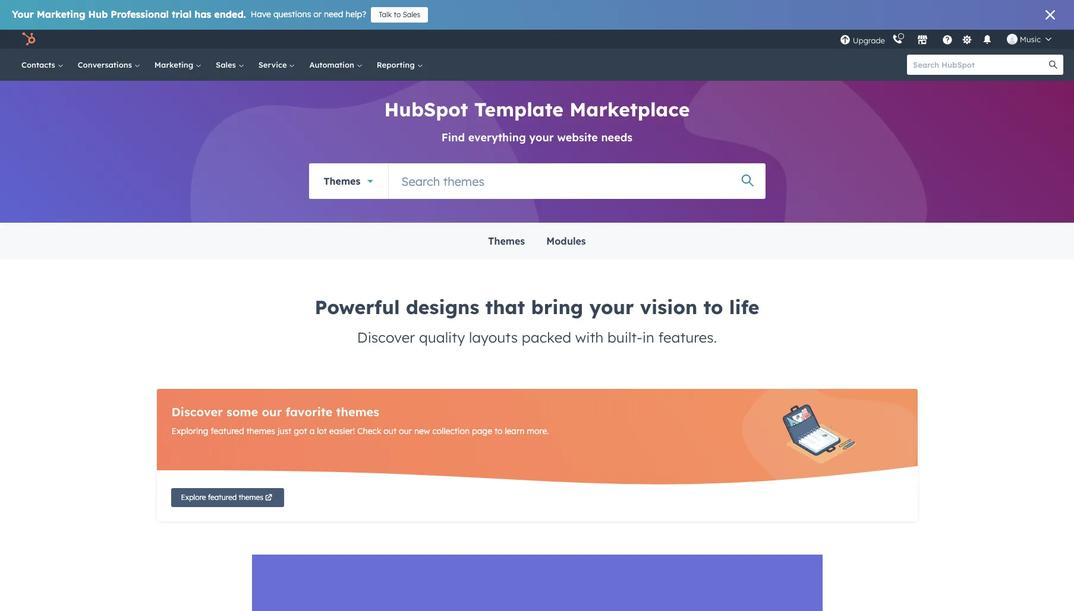 Task type: locate. For each thing, give the bounding box(es) containing it.
0 vertical spatial marketing
[[37, 8, 85, 20]]

with
[[575, 329, 604, 347]]

0 vertical spatial featured
[[211, 426, 244, 437]]

has
[[195, 8, 211, 20]]

0 vertical spatial sales
[[403, 10, 421, 19]]

1 vertical spatial to
[[704, 295, 723, 319]]

0 horizontal spatial marketing
[[37, 8, 85, 20]]

themes for exploring
[[246, 426, 275, 437]]

1 vertical spatial your
[[589, 295, 634, 319]]

reporting
[[377, 60, 417, 70]]

discover
[[357, 329, 415, 347], [172, 405, 223, 420]]

1 vertical spatial our
[[399, 426, 412, 437]]

0 horizontal spatial themes
[[324, 175, 360, 187]]

exploring
[[172, 426, 208, 437]]

automation link
[[302, 49, 370, 81]]

themes up exploring featured themes just got a lot easier! check out our new collection page to learn more.
[[336, 405, 379, 420]]

2 vertical spatial themes
[[239, 493, 263, 502]]

exploring featured themes just got a lot easier! check out our new collection page to learn more.
[[172, 426, 549, 437]]

just
[[278, 426, 291, 437]]

service
[[258, 60, 289, 70]]

featured
[[211, 426, 244, 437], [208, 493, 237, 502]]

marketing down "trial"
[[154, 60, 196, 70]]

sales left service
[[216, 60, 238, 70]]

notifications button
[[977, 30, 997, 49]]

themes
[[324, 175, 360, 187], [488, 235, 525, 247]]

1 horizontal spatial discover
[[357, 329, 415, 347]]

professional
[[111, 8, 169, 20]]

close image
[[1046, 10, 1055, 20]]

learn
[[505, 426, 525, 437]]

need
[[324, 9, 343, 20]]

0 vertical spatial themes
[[336, 405, 379, 420]]

1 vertical spatial featured
[[208, 493, 237, 502]]

0 horizontal spatial our
[[262, 405, 282, 420]]

sales right "talk"
[[403, 10, 421, 19]]

calling icon image
[[892, 34, 903, 45]]

discover up the exploring
[[172, 405, 223, 420]]

1 vertical spatial themes
[[246, 426, 275, 437]]

hubspot template marketplace
[[384, 97, 690, 121]]

quality
[[419, 329, 465, 347]]

1 horizontal spatial your
[[589, 295, 634, 319]]

0 vertical spatial our
[[262, 405, 282, 420]]

features.
[[658, 329, 717, 347]]

our
[[262, 405, 282, 420], [399, 426, 412, 437]]

help image
[[942, 35, 953, 46]]

talk to sales button
[[371, 7, 428, 23]]

hub
[[88, 8, 108, 20]]

more.
[[527, 426, 549, 437]]

everything
[[468, 131, 526, 144]]

discover down powerful
[[357, 329, 415, 347]]

trial
[[172, 8, 192, 20]]

questions
[[273, 9, 311, 20]]

to right "talk"
[[394, 10, 401, 19]]

themes
[[336, 405, 379, 420], [246, 426, 275, 437], [239, 493, 263, 502]]

1 vertical spatial discover
[[172, 405, 223, 420]]

sales
[[403, 10, 421, 19], [216, 60, 238, 70]]

1 horizontal spatial to
[[495, 426, 503, 437]]

some
[[227, 405, 258, 420]]

check
[[357, 426, 381, 437]]

to
[[394, 10, 401, 19], [704, 295, 723, 319], [495, 426, 503, 437]]

0 horizontal spatial to
[[394, 10, 401, 19]]

0 vertical spatial your
[[529, 131, 554, 144]]

themes button
[[309, 163, 388, 199]]

0 horizontal spatial your
[[529, 131, 554, 144]]

0 vertical spatial themes
[[324, 175, 360, 187]]

our right out
[[399, 426, 412, 437]]

featured right explore
[[208, 493, 237, 502]]

1 horizontal spatial themes
[[488, 235, 525, 247]]

themes left just
[[246, 426, 275, 437]]

1 vertical spatial sales
[[216, 60, 238, 70]]

0 vertical spatial to
[[394, 10, 401, 19]]

your up built-
[[589, 295, 634, 319]]

1 vertical spatial marketing
[[154, 60, 196, 70]]

marketing link
[[147, 49, 209, 81]]

themes right explore
[[239, 493, 263, 502]]

upgrade
[[853, 35, 885, 45]]

your
[[529, 131, 554, 144], [589, 295, 634, 319]]

menu
[[839, 30, 1060, 49]]

that
[[485, 295, 525, 319]]

explore featured themes
[[181, 493, 263, 502]]

to left learn
[[495, 426, 503, 437]]

favorite
[[286, 405, 333, 420]]

marketplace
[[570, 97, 690, 121]]

explore
[[181, 493, 206, 502]]

discover quality layouts packed with built-in features.
[[357, 329, 717, 347]]

powerful
[[315, 295, 400, 319]]

lot
[[317, 426, 327, 437]]

1 horizontal spatial our
[[399, 426, 412, 437]]

marketing left hub
[[37, 8, 85, 20]]

your down hubspot template marketplace
[[529, 131, 554, 144]]

collection
[[432, 426, 470, 437]]

upgrade image
[[840, 35, 851, 45]]

1 horizontal spatial sales
[[403, 10, 421, 19]]

0 horizontal spatial discover
[[172, 405, 223, 420]]

modules link
[[539, 230, 593, 253]]

themes inside button
[[239, 493, 263, 502]]

1 vertical spatial themes
[[488, 235, 525, 247]]

featured down some
[[211, 426, 244, 437]]

marketing
[[37, 8, 85, 20], [154, 60, 196, 70]]

your marketing hub professional trial has ended. have questions or need help?
[[12, 8, 366, 20]]

themes inside "popup button"
[[324, 175, 360, 187]]

our up just
[[262, 405, 282, 420]]

layouts
[[469, 329, 518, 347]]

featured inside button
[[208, 493, 237, 502]]

0 vertical spatial discover
[[357, 329, 415, 347]]

find everything your website needs
[[442, 131, 633, 144]]

out
[[384, 426, 397, 437]]

designs
[[406, 295, 479, 319]]

2 vertical spatial to
[[495, 426, 503, 437]]

template
[[474, 97, 564, 121]]

hubspot
[[384, 97, 468, 121]]

to left life
[[704, 295, 723, 319]]



Task type: describe. For each thing, give the bounding box(es) containing it.
powerful designs that bring your vision to life
[[315, 295, 759, 319]]

discover for discover quality layouts packed with built-in features.
[[357, 329, 415, 347]]

hubspot image
[[21, 32, 36, 46]]

search button
[[1043, 55, 1064, 75]]

Search themes search field
[[389, 163, 765, 199]]

greg robinson image
[[1007, 34, 1018, 45]]

easier!
[[329, 426, 355, 437]]

life
[[729, 295, 759, 319]]

menu containing music
[[839, 30, 1060, 49]]

vision
[[640, 295, 697, 319]]

marketplaces image
[[917, 35, 928, 46]]

1 horizontal spatial marketing
[[154, 60, 196, 70]]

featured for explore
[[208, 493, 237, 502]]

explore featured themes button
[[171, 489, 284, 508]]

your
[[12, 8, 34, 20]]

got
[[294, 426, 307, 437]]

music button
[[1000, 30, 1059, 49]]

themes link
[[481, 230, 532, 253]]

built-
[[608, 329, 642, 347]]

packed
[[522, 329, 571, 347]]

2 horizontal spatial to
[[704, 295, 723, 319]]

service link
[[251, 49, 302, 81]]

notifications image
[[982, 35, 993, 46]]

new
[[414, 426, 430, 437]]

help?
[[346, 9, 366, 20]]

themes for explore
[[239, 493, 263, 502]]

Search HubSpot search field
[[907, 55, 1053, 75]]

0 horizontal spatial sales
[[216, 60, 238, 70]]

needs
[[601, 131, 633, 144]]

automation
[[309, 60, 357, 70]]

featured for exploring
[[211, 426, 244, 437]]

have
[[251, 9, 271, 20]]

calling icon button
[[887, 32, 908, 47]]

bring
[[531, 295, 583, 319]]

discover some our favorite themes
[[172, 405, 379, 420]]

talk to sales
[[379, 10, 421, 19]]

or
[[313, 9, 322, 20]]

contacts link
[[14, 49, 71, 81]]

sales inside button
[[403, 10, 421, 19]]

sales link
[[209, 49, 251, 81]]

marketplaces button
[[910, 30, 935, 49]]

conversations
[[78, 60, 134, 70]]

music
[[1020, 34, 1041, 44]]

a
[[310, 426, 315, 437]]

in
[[642, 329, 654, 347]]

find
[[442, 131, 465, 144]]

settings image
[[962, 35, 973, 45]]

website
[[557, 131, 598, 144]]

reporting link
[[370, 49, 430, 81]]

page
[[472, 426, 492, 437]]

talk
[[379, 10, 392, 19]]

help button
[[937, 30, 958, 49]]

discover for discover some our favorite themes
[[172, 405, 223, 420]]

to inside button
[[394, 10, 401, 19]]

conversations link
[[71, 49, 147, 81]]

ended.
[[214, 8, 246, 20]]

settings link
[[960, 33, 975, 45]]

search image
[[1049, 61, 1058, 69]]

hubspot link
[[14, 32, 45, 46]]

contacts
[[21, 60, 57, 70]]

modules
[[546, 235, 586, 247]]



Task type: vqa. For each thing, say whether or not it's contained in the screenshot.
Calling Icon popup button
yes



